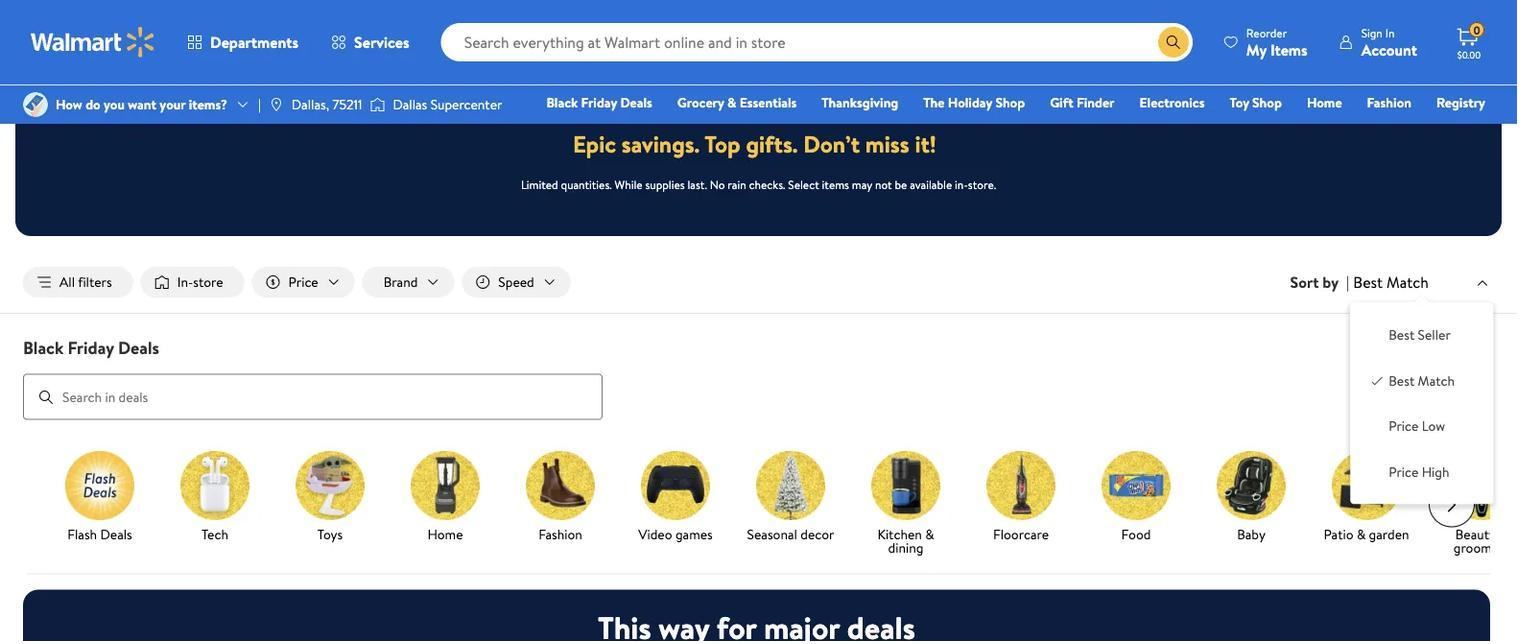 Task type: locate. For each thing, give the bounding box(es) containing it.
0 vertical spatial black friday deals
[[547, 93, 653, 112]]

0 vertical spatial home
[[1307, 93, 1343, 112]]

best match button
[[1350, 270, 1495, 295]]

0 horizontal spatial friday
[[68, 336, 114, 360]]

shop food image
[[1102, 451, 1171, 520]]

black friday deals down filters
[[23, 336, 159, 360]]

1 horizontal spatial shop
[[1253, 93, 1282, 112]]

fashion up debit
[[1368, 93, 1412, 112]]

|
[[258, 95, 261, 114], [1347, 272, 1350, 293]]

seller
[[1418, 326, 1451, 344]]

best match up best seller
[[1354, 272, 1429, 293]]

sign in account
[[1362, 24, 1418, 60]]

option group containing best seller
[[1366, 318, 1478, 489]]

home up one
[[1307, 93, 1343, 112]]

fashion down shop fashion image
[[539, 525, 583, 543]]

may
[[852, 176, 873, 192]]

shop patio & garden image
[[1332, 451, 1402, 520]]

 image
[[23, 92, 48, 117], [370, 95, 385, 114], [269, 97, 284, 112]]

& right beauty
[[1499, 525, 1508, 543]]

beauty & grooming link
[[1432, 451, 1518, 558]]

1 vertical spatial best
[[1389, 326, 1415, 344]]

price for price low
[[1389, 417, 1419, 436]]

1 vertical spatial price
[[1389, 417, 1419, 436]]

grooming
[[1454, 538, 1510, 557]]

deals down in-store "button"
[[118, 336, 159, 360]]

1 vertical spatial best match
[[1389, 371, 1455, 390]]

option group
[[1366, 318, 1478, 489]]

0 vertical spatial fashion
[[1368, 93, 1412, 112]]

Search in deals search field
[[23, 374, 603, 420]]

1 horizontal spatial  image
[[269, 97, 284, 112]]

toys link
[[280, 451, 380, 545]]

black friday deals up epic
[[547, 93, 653, 112]]

friday up epic
[[581, 93, 617, 112]]

Walmart Site-Wide search field
[[441, 23, 1193, 61]]

1 vertical spatial friday
[[68, 336, 114, 360]]

0 vertical spatial home link
[[1299, 92, 1351, 113]]

floorcare link
[[971, 451, 1071, 545]]

seasonal
[[747, 525, 798, 543]]

video games link
[[626, 451, 726, 545]]

best right the by
[[1354, 272, 1383, 293]]

deals inside 'search box'
[[118, 336, 159, 360]]

1 vertical spatial |
[[1347, 272, 1350, 293]]

1 vertical spatial home link
[[395, 451, 495, 545]]

gift finder
[[1050, 93, 1115, 112]]

& inside beauty & grooming
[[1499, 525, 1508, 543]]

top
[[705, 128, 741, 160]]

 image left "how"
[[23, 92, 48, 117]]

want
[[128, 95, 156, 114]]

best match right best match option
[[1389, 371, 1455, 390]]

epic
[[573, 128, 616, 160]]

black friday deals inside 'search box'
[[23, 336, 159, 360]]

items
[[1271, 39, 1308, 60]]

match up best seller
[[1387, 272, 1429, 293]]

price inside dropdown button
[[289, 273, 318, 291]]

& for dining
[[926, 525, 935, 543]]

0 horizontal spatial shop
[[996, 93, 1025, 112]]

do
[[86, 95, 101, 114]]

& right grocery
[[728, 93, 737, 112]]

shop seasonal image
[[756, 451, 826, 520]]

registry
[[1437, 93, 1486, 112]]

deals up "savings." at the top
[[620, 93, 653, 112]]

 image left "dallas," at the top left of page
[[269, 97, 284, 112]]

& right patio
[[1357, 525, 1366, 543]]

 image right 75211
[[370, 95, 385, 114]]

| left "dallas," at the top left of page
[[258, 95, 261, 114]]

black friday deals
[[547, 93, 653, 112], [23, 336, 159, 360]]

friday inside 'search box'
[[68, 336, 114, 360]]

1 horizontal spatial friday
[[581, 93, 617, 112]]

fashion link
[[1359, 92, 1421, 113], [511, 451, 611, 545]]

| right the by
[[1347, 272, 1350, 293]]

sort
[[1291, 272, 1319, 293]]

2 vertical spatial best
[[1389, 371, 1415, 390]]

0 horizontal spatial fashion
[[539, 525, 583, 543]]

shop home image
[[411, 451, 480, 520]]

 image for dallas, 75211
[[269, 97, 284, 112]]

fashion
[[1368, 93, 1412, 112], [539, 525, 583, 543]]

1 vertical spatial black
[[23, 336, 64, 360]]

while
[[615, 176, 643, 192]]

shop right the holiday
[[996, 93, 1025, 112]]

in
[[1386, 24, 1395, 41]]

sign
[[1362, 24, 1383, 41]]

0 horizontal spatial home
[[428, 525, 463, 543]]

home link
[[1299, 92, 1351, 113], [395, 451, 495, 545]]

best left seller
[[1389, 326, 1415, 344]]

floorcare
[[993, 525, 1049, 543]]

1 vertical spatial fashion link
[[511, 451, 611, 545]]

supplies
[[646, 176, 685, 192]]

1 horizontal spatial fashion link
[[1359, 92, 1421, 113]]

$0.00
[[1458, 48, 1481, 61]]

walmart image
[[31, 27, 156, 58]]

0 horizontal spatial black
[[23, 336, 64, 360]]

0 vertical spatial price
[[289, 273, 318, 291]]

limited quantities. while supplies last. no rain checks. select items may not be available in-store.
[[521, 176, 996, 192]]

in-
[[955, 176, 968, 192]]

price right store at the left of page
[[289, 273, 318, 291]]

electronics link
[[1131, 92, 1214, 113]]

& right dining
[[926, 525, 935, 543]]

the
[[924, 93, 945, 112]]

toy
[[1230, 93, 1250, 112]]

best right best match option
[[1389, 371, 1415, 390]]

0 vertical spatial black
[[547, 93, 578, 112]]

0 horizontal spatial black friday deals
[[23, 336, 159, 360]]

shop floorcare image
[[987, 451, 1056, 520]]

black friday deals link
[[538, 92, 661, 113]]

1 horizontal spatial home
[[1307, 93, 1343, 112]]

kitchen & dining
[[878, 525, 935, 557]]

1 vertical spatial deals
[[118, 336, 159, 360]]

black up epic
[[547, 93, 578, 112]]

garden
[[1369, 525, 1410, 543]]

items
[[822, 176, 850, 192]]

supercenter
[[431, 95, 502, 114]]

0 vertical spatial |
[[258, 95, 261, 114]]

home down shop home image
[[428, 525, 463, 543]]

friday
[[581, 93, 617, 112], [68, 336, 114, 360]]

&
[[728, 93, 737, 112], [926, 525, 935, 543], [1357, 525, 1366, 543], [1499, 525, 1508, 543]]

games
[[676, 525, 713, 543]]

0 vertical spatial match
[[1387, 272, 1429, 293]]

in-
[[177, 273, 193, 291]]

price left the low
[[1389, 417, 1419, 436]]

match
[[1387, 272, 1429, 293], [1418, 371, 1455, 390]]

0 horizontal spatial fashion link
[[511, 451, 611, 545]]

& inside kitchen & dining
[[926, 525, 935, 543]]

it!
[[915, 128, 937, 160]]

friday down filters
[[68, 336, 114, 360]]

baby
[[1237, 525, 1266, 543]]

store
[[193, 273, 223, 291]]

available
[[910, 176, 952, 192]]

by
[[1323, 272, 1339, 293]]

0 horizontal spatial  image
[[23, 92, 48, 117]]

shop
[[996, 93, 1025, 112], [1253, 93, 1282, 112]]

decor
[[801, 525, 835, 543]]

patio & garden
[[1324, 525, 1410, 543]]

1 horizontal spatial fashion
[[1368, 93, 1412, 112]]

black up search icon
[[23, 336, 64, 360]]

in-store button
[[141, 267, 244, 298]]

1 horizontal spatial |
[[1347, 272, 1350, 293]]

shop toys image
[[296, 451, 365, 520]]

reorder my items
[[1247, 24, 1308, 60]]

you
[[104, 95, 125, 114]]

walmart+ link
[[1420, 119, 1495, 140]]

0 vertical spatial best
[[1354, 272, 1383, 293]]

price left high
[[1389, 462, 1419, 481]]

shop right the toy
[[1253, 93, 1282, 112]]

walmart black friday deals for days image
[[582, 57, 935, 105]]

0 vertical spatial best match
[[1354, 272, 1429, 293]]

grocery & essentials link
[[669, 92, 806, 113]]

seasonal decor link
[[741, 451, 841, 545]]

holiday
[[948, 93, 993, 112]]

1 vertical spatial home
[[428, 525, 463, 543]]

flash
[[67, 525, 97, 543]]

1 horizontal spatial black
[[547, 93, 578, 112]]

0 horizontal spatial home link
[[395, 451, 495, 545]]

2 vertical spatial price
[[1389, 462, 1419, 481]]

sort by |
[[1291, 272, 1350, 293]]

1 vertical spatial black friday deals
[[23, 336, 159, 360]]

gift
[[1050, 93, 1074, 112]]

2 horizontal spatial  image
[[370, 95, 385, 114]]

match down seller
[[1418, 371, 1455, 390]]

deals right the flash
[[100, 525, 132, 543]]

dallas,
[[292, 95, 329, 114]]



Task type: vqa. For each thing, say whether or not it's contained in the screenshot.
needed related to Still needed ( 1 )
no



Task type: describe. For each thing, give the bounding box(es) containing it.
1 horizontal spatial black friday deals
[[547, 93, 653, 112]]

& for grooming
[[1499, 525, 1508, 543]]

shop tech image
[[180, 451, 250, 520]]

speed
[[499, 273, 534, 291]]

1 vertical spatial match
[[1418, 371, 1455, 390]]

gift finder link
[[1042, 92, 1124, 113]]

thanksgiving
[[822, 93, 899, 112]]

 image for dallas supercenter
[[370, 95, 385, 114]]

beauty
[[1456, 525, 1496, 543]]

dallas supercenter
[[393, 95, 502, 114]]

walmart+
[[1429, 120, 1486, 139]]

patio
[[1324, 525, 1354, 543]]

next slide for chipmodulewithimages list image
[[1429, 481, 1475, 528]]

grocery
[[678, 93, 724, 112]]

don't
[[804, 128, 860, 160]]

low
[[1422, 417, 1446, 436]]

speed button
[[462, 267, 571, 298]]

toy shop
[[1230, 93, 1282, 112]]

sort and filter section element
[[0, 252, 1518, 313]]

essentials
[[740, 93, 797, 112]]

thanksgiving link
[[813, 92, 907, 113]]

match inside dropdown button
[[1387, 272, 1429, 293]]

black inside black friday deals link
[[547, 93, 578, 112]]

0 vertical spatial friday
[[581, 93, 617, 112]]

shop video games image
[[641, 451, 710, 520]]

search image
[[38, 389, 54, 405]]

best seller
[[1389, 326, 1451, 344]]

services button
[[315, 19, 426, 65]]

epic savings. top gifts. don't miss it!
[[573, 128, 937, 160]]

2 shop from the left
[[1253, 93, 1282, 112]]

registry one debit
[[1339, 93, 1486, 139]]

best match inside dropdown button
[[1354, 272, 1429, 293]]

1 vertical spatial fashion
[[539, 525, 583, 543]]

food link
[[1087, 451, 1186, 545]]

0 vertical spatial fashion link
[[1359, 92, 1421, 113]]

quantities.
[[561, 176, 612, 192]]

finder
[[1077, 93, 1115, 112]]

how
[[56, 95, 82, 114]]

2 vertical spatial deals
[[100, 525, 132, 543]]

electronics
[[1140, 93, 1205, 112]]

price for price high
[[1389, 462, 1419, 481]]

best inside dropdown button
[[1354, 272, 1383, 293]]

seasonal decor
[[747, 525, 835, 543]]

& for garden
[[1357, 525, 1366, 543]]

Best Match radio
[[1370, 371, 1385, 387]]

0 vertical spatial deals
[[620, 93, 653, 112]]

kitchen
[[878, 525, 922, 543]]

select
[[788, 176, 820, 192]]

| inside sort and filter section element
[[1347, 272, 1350, 293]]

be
[[895, 176, 907, 192]]

tech link
[[165, 451, 265, 545]]

toy shop link
[[1221, 92, 1291, 113]]

your
[[160, 95, 186, 114]]

miss
[[866, 128, 910, 160]]

& for essentials
[[728, 93, 737, 112]]

food
[[1122, 525, 1151, 543]]

the holiday shop
[[924, 93, 1025, 112]]

shop baby image
[[1217, 451, 1286, 520]]

brand button
[[363, 267, 454, 298]]

brand
[[384, 273, 418, 291]]

flash deals image
[[65, 451, 134, 520]]

limited
[[521, 176, 558, 192]]

shop beauty & grooming image
[[1448, 451, 1517, 520]]

0 horizontal spatial |
[[258, 95, 261, 114]]

high
[[1422, 462, 1450, 481]]

dining
[[888, 538, 924, 557]]

all filters
[[60, 273, 112, 291]]

price low
[[1389, 417, 1446, 436]]

price high
[[1389, 462, 1450, 481]]

items?
[[189, 95, 228, 114]]

registry link
[[1428, 92, 1495, 113]]

75211
[[333, 95, 362, 114]]

in-store
[[177, 273, 223, 291]]

savings.
[[622, 128, 700, 160]]

store.
[[968, 176, 996, 192]]

all
[[60, 273, 75, 291]]

Search search field
[[441, 23, 1193, 61]]

the holiday shop link
[[915, 92, 1034, 113]]

no
[[710, 176, 725, 192]]

shop fashion image
[[526, 451, 595, 520]]

black inside black friday deals 'search box'
[[23, 336, 64, 360]]

1 shop from the left
[[996, 93, 1025, 112]]

debit
[[1371, 120, 1404, 139]]

reorder
[[1247, 24, 1288, 41]]

one
[[1339, 120, 1368, 139]]

baby link
[[1202, 451, 1302, 545]]

gifts.
[[746, 128, 798, 160]]

departments button
[[171, 19, 315, 65]]

video games
[[639, 525, 713, 543]]

filters
[[78, 273, 112, 291]]

shop kitchen & dining image
[[872, 451, 941, 520]]

price for price
[[289, 273, 318, 291]]

beauty & grooming
[[1454, 525, 1510, 557]]

tech
[[202, 525, 228, 543]]

kitchen & dining link
[[856, 451, 956, 558]]

patio & garden link
[[1317, 451, 1417, 545]]

Black Friday Deals search field
[[0, 336, 1518, 420]]

price button
[[252, 267, 355, 298]]

my
[[1247, 39, 1267, 60]]

video
[[639, 525, 672, 543]]

last.
[[688, 176, 707, 192]]

checks.
[[749, 176, 786, 192]]

toys
[[318, 525, 343, 543]]

how do you want your items?
[[56, 95, 228, 114]]

grocery & essentials
[[678, 93, 797, 112]]

search icon image
[[1166, 35, 1182, 50]]

1 horizontal spatial home link
[[1299, 92, 1351, 113]]

not
[[875, 176, 892, 192]]

flash deals link
[[50, 451, 150, 545]]

 image for how do you want your items?
[[23, 92, 48, 117]]



